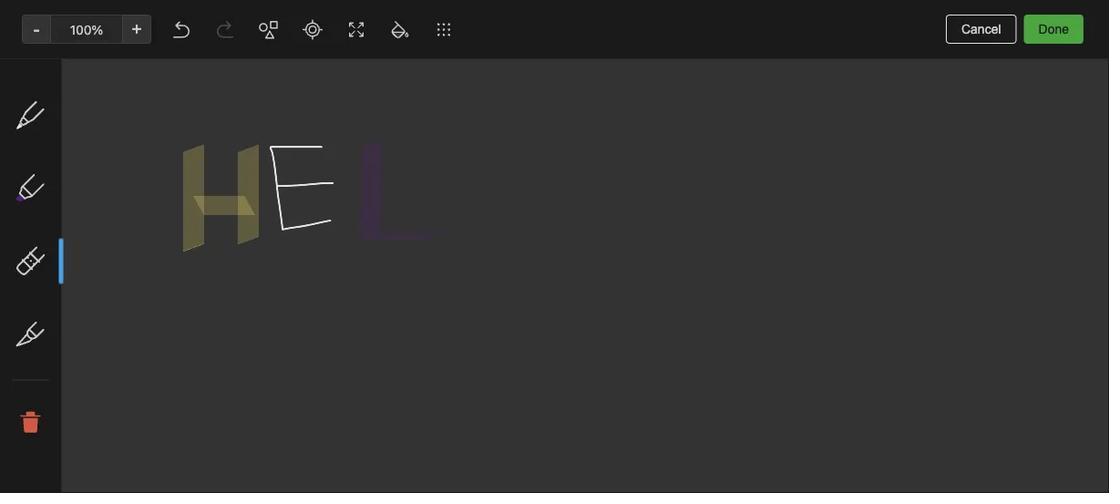 Task type: describe. For each thing, give the bounding box(es) containing it.
recent notes group
[[0, 202, 211, 367]]

get
[[844, 10, 866, 26]]

days
[[940, 10, 969, 26]]

expand note image
[[579, 47, 601, 69]]

just now
[[243, 198, 289, 211]]

0 vertical spatial notes
[[258, 55, 308, 76]]

first notebook button
[[622, 46, 733, 71]]

share
[[1015, 51, 1051, 66]]

free:
[[520, 10, 550, 26]]

home
[[40, 150, 75, 165]]

notes link
[[0, 359, 211, 388]]

untitled
[[243, 141, 291, 156]]

shortcuts button
[[0, 172, 211, 202]]

just
[[243, 198, 264, 211]]

you
[[965, 51, 985, 65]]

get it free for 7 days button
[[833, 6, 980, 30]]

tree containing home
[[0, 143, 219, 493]]

try
[[364, 10, 384, 26]]

evernote
[[387, 10, 441, 26]]

note window element
[[0, 0, 1110, 493]]

now
[[268, 198, 289, 211]]

free
[[881, 10, 905, 26]]

first notebook
[[645, 51, 726, 65]]

Note Editor text field
[[0, 0, 1110, 493]]

shortcuts
[[41, 179, 98, 194]]

for for 7
[[909, 10, 926, 26]]

2 vertical spatial notes
[[40, 366, 75, 381]]



Task type: vqa. For each thing, say whether or not it's contained in the screenshot.
option group
no



Task type: locate. For each thing, give the bounding box(es) containing it.
try evernote personal for free:
[[364, 10, 550, 26]]

0 horizontal spatial for
[[500, 10, 517, 26]]

personal
[[444, 10, 496, 26]]

recent notes
[[21, 234, 95, 248]]

only you
[[936, 51, 985, 65]]

1 vertical spatial notes
[[63, 234, 95, 248]]

for
[[500, 10, 517, 26], [909, 10, 926, 26]]

get it free for 7 days
[[844, 10, 969, 26]]

for for free:
[[500, 10, 517, 26]]

for left free:
[[500, 10, 517, 26]]

new button
[[11, 96, 208, 129]]

recent
[[21, 234, 60, 248]]

notes inside "group"
[[63, 234, 95, 248]]

home link
[[0, 143, 219, 172]]

new
[[40, 104, 66, 119]]

notebook
[[672, 51, 726, 65]]

share button
[[999, 44, 1066, 73]]

1 horizontal spatial for
[[909, 10, 926, 26]]

notes
[[258, 55, 308, 76], [63, 234, 95, 248], [40, 366, 75, 381]]

only
[[936, 51, 962, 65]]

None search field
[[24, 53, 195, 86]]

it
[[869, 10, 877, 26]]

first
[[645, 51, 669, 65]]

for left 7
[[909, 10, 926, 26]]

tree
[[0, 143, 219, 493]]

for inside button
[[909, 10, 926, 26]]

formatting bar toolbar
[[566, 77, 1110, 123]]

1 for from the left
[[500, 10, 517, 26]]

2 for from the left
[[909, 10, 926, 26]]

7
[[929, 10, 937, 26]]

settings image
[[186, 15, 208, 36]]

Search text field
[[24, 53, 195, 86]]



